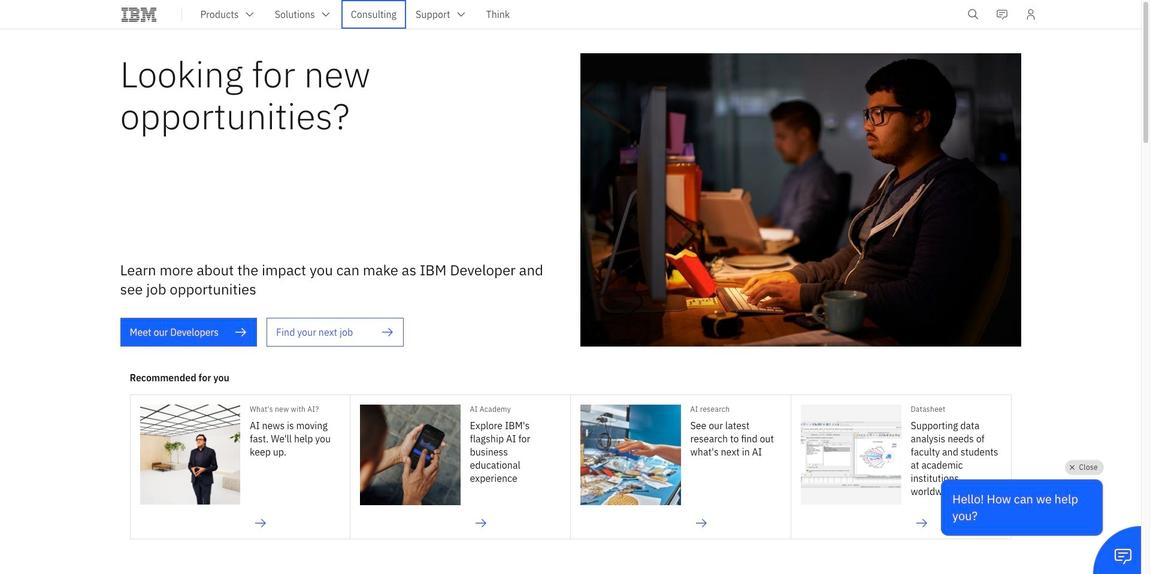 Task type: vqa. For each thing, say whether or not it's contained in the screenshot.
Open The Chat Window icon
yes



Task type: describe. For each thing, give the bounding box(es) containing it.
open the chat window image
[[1114, 547, 1133, 566]]



